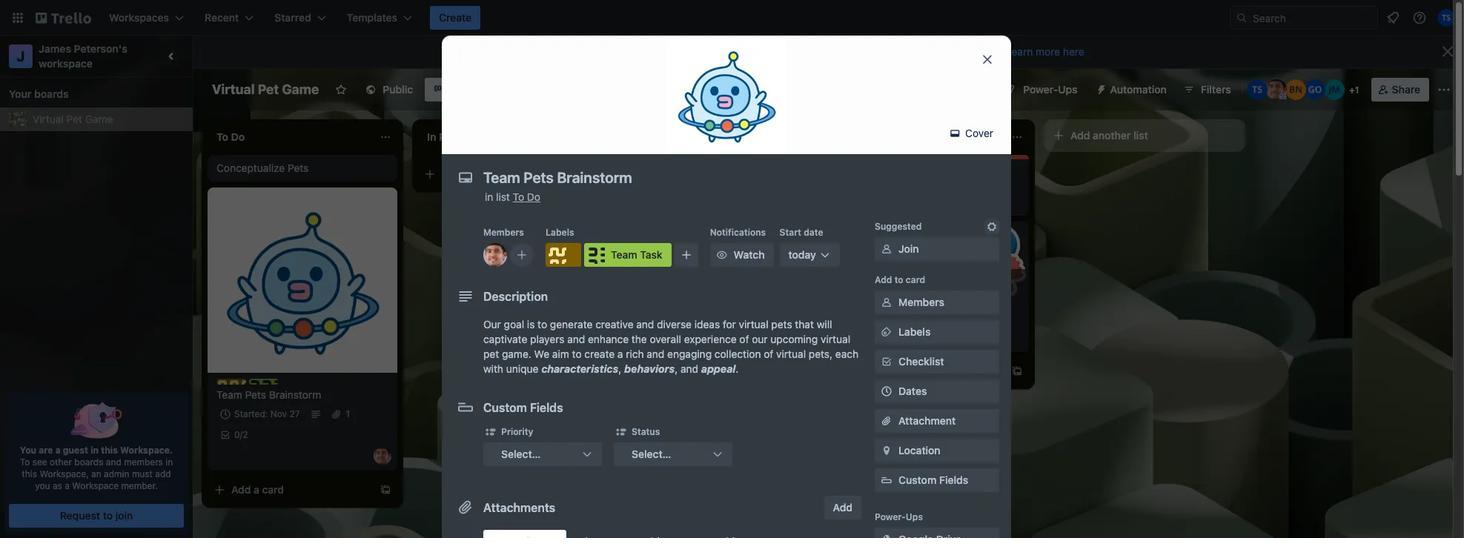Task type: locate. For each thing, give the bounding box(es) containing it.
1 vertical spatial priority
[[501, 426, 533, 437]]

watch
[[734, 248, 765, 261]]

0 horizontal spatial team
[[216, 388, 242, 401]]

for up the members link
[[933, 276, 946, 288]]

1 horizontal spatial color: yellow, title: none image
[[546, 243, 581, 267]]

to
[[513, 191, 524, 203], [20, 457, 30, 468]]

game down your boards with 1 items element
[[85, 113, 113, 125]]

conceptualize
[[216, 162, 285, 174]]

that
[[795, 318, 814, 331]]

0 horizontal spatial in
[[91, 445, 99, 456]]

behaviors
[[624, 363, 675, 375]]

add for add a card button over in list to do
[[442, 168, 461, 180]]

1 down the website
[[887, 311, 891, 322]]

started:
[[234, 408, 268, 420]]

1 vertical spatial is
[[527, 318, 535, 331]]

checklist
[[899, 355, 944, 368]]

and up behaviors
[[647, 348, 665, 360]]

color: blue, title: "fyi" element
[[913, 165, 943, 176]]

0 horizontal spatial status
[[632, 426, 660, 437]]

priority up the progress
[[916, 311, 946, 322]]

1 vertical spatial to
[[20, 457, 30, 468]]

learn more here link
[[1000, 45, 1084, 58]]

0 vertical spatial power-
[[1023, 83, 1058, 96]]

and
[[636, 318, 654, 331], [567, 333, 585, 345], [647, 348, 665, 360], [681, 363, 698, 375], [106, 457, 121, 468]]

dashboard link
[[636, 78, 723, 102]]

power- down learn more here link at the top right of the page
[[1023, 83, 1058, 96]]

1 vertical spatial of
[[764, 348, 773, 360]]

board right 'public'
[[450, 83, 479, 96]]

tara schultz (taraschultz7) image left ben nelson (bennelson96) icon
[[1247, 79, 1267, 100]]

pets right conceptualize
[[288, 162, 309, 174]]

list left to do link
[[496, 191, 510, 203]]

custom fields down location link
[[899, 474, 968, 486]]

your boards
[[9, 87, 69, 100]]

0 vertical spatial power-ups
[[1023, 83, 1078, 96]]

task up 27
[[289, 379, 309, 390]]

1 horizontal spatial :
[[946, 311, 949, 322]]

to left "join"
[[103, 509, 113, 522]]

sm image inside location link
[[879, 443, 894, 458]]

as
[[53, 480, 62, 492]]

game.
[[502, 348, 531, 360]]

priority for priority : highest
[[916, 311, 946, 322]]

1 horizontal spatial power-ups
[[1023, 83, 1078, 96]]

priority down unique
[[501, 426, 533, 437]]

2 vertical spatial pet
[[982, 276, 998, 288]]

add for add a card button over notifications
[[652, 168, 672, 180]]

collection
[[715, 348, 761, 360]]

1 horizontal spatial game
[[282, 82, 319, 97]]

pet up "highest"
[[982, 276, 998, 288]]

0 vertical spatial this
[[101, 445, 118, 456]]

to inside button
[[103, 509, 113, 522]]

0 vertical spatial custom
[[483, 401, 527, 414]]

list inside button
[[1134, 129, 1148, 142]]

james peterson's workspace
[[39, 42, 130, 70]]

list right another
[[1134, 129, 1148, 142]]

fields inside button
[[939, 474, 968, 486]]

status for status
[[632, 426, 660, 437]]

color: yellow, title: none image
[[546, 243, 581, 267], [216, 379, 246, 385]]

progress
[[908, 331, 945, 343]]

1 horizontal spatial list
[[1134, 129, 1148, 142]]

custom
[[483, 401, 527, 414], [899, 474, 937, 486]]

power- right add button
[[875, 512, 906, 523]]

2 horizontal spatial james peterson (jamespeterson93) image
[[1266, 79, 1287, 100]]

1 vertical spatial create from template… image
[[380, 484, 391, 496]]

team for team pets brainstorm link
[[216, 388, 242, 401]]

members
[[483, 227, 524, 238], [899, 296, 944, 308]]

: left in
[[893, 331, 895, 343]]

in up add
[[166, 457, 173, 468]]

is left set
[[626, 45, 635, 58]]

securing domain for virtual pet game website
[[848, 276, 998, 303]]

blocker fyi
[[896, 165, 942, 176]]

1 vertical spatial :
[[893, 331, 895, 343]]

member.
[[121, 480, 158, 492]]

0 vertical spatial of
[[739, 333, 749, 345]]

to up characteristics
[[572, 348, 582, 360]]

of left our
[[739, 333, 749, 345]]

in
[[898, 331, 906, 343]]

color: bold lime, title: "team task" element up creative
[[584, 243, 671, 267]]

1 horizontal spatial fields
[[939, 474, 968, 486]]

add inside add another list button
[[1071, 129, 1090, 142]]

0 vertical spatial pets
[[288, 162, 309, 174]]

james peterson (jamespeterson93) image
[[1266, 79, 1287, 100], [483, 243, 507, 267], [374, 447, 391, 465]]

team up started:
[[216, 388, 242, 401]]

1 horizontal spatial status
[[866, 331, 893, 343]]

1 vertical spatial board
[[450, 83, 479, 96]]

0 vertical spatial game
[[282, 82, 319, 97]]

1 vertical spatial custom fields
[[899, 474, 968, 486]]

Board name text field
[[205, 78, 326, 102]]

ups
[[1058, 83, 1078, 96], [906, 512, 923, 523]]

ups inside button
[[1058, 83, 1078, 96]]

suggested
[[875, 221, 922, 232]]

other
[[50, 457, 72, 468]]

team
[[611, 248, 637, 261], [264, 379, 287, 390], [216, 388, 242, 401]]

this up admin
[[101, 445, 118, 456]]

1 right jeremy miller (jeremymiller198) icon
[[1355, 85, 1359, 96]]

to down you
[[20, 457, 30, 468]]

1 vertical spatial task
[[289, 379, 309, 390]]

and down 'generate'
[[567, 333, 585, 345]]

location link
[[875, 439, 999, 463]]

in list to do
[[485, 191, 540, 203]]

status down behaviors
[[632, 426, 660, 437]]

fields down unique
[[530, 401, 563, 414]]

custom fields
[[483, 401, 563, 414], [899, 474, 968, 486]]

task for color: bold lime, title: "team task" element to the bottom
[[289, 379, 309, 390]]

virtual
[[739, 318, 769, 331], [821, 333, 850, 345], [776, 348, 806, 360]]

tara schultz (taraschultz7) image
[[1437, 9, 1455, 27], [1247, 79, 1267, 100]]

and up admin
[[106, 457, 121, 468]]

join
[[115, 509, 133, 522]]

game down securing
[[848, 291, 876, 303]]

for right ideas
[[723, 318, 736, 331]]

2 horizontal spatial game
[[848, 291, 876, 303]]

1 down team pets brainstorm link
[[346, 408, 350, 420]]

task
[[640, 248, 663, 261], [289, 379, 309, 390]]

, left behaviors
[[618, 363, 621, 375]]

in right guest
[[91, 445, 99, 456]]

2 horizontal spatial virtual
[[821, 333, 850, 345]]

1 horizontal spatial virtual
[[776, 348, 806, 360]]

team up nov
[[264, 379, 287, 390]]

0 horizontal spatial power-
[[875, 512, 906, 523]]

list
[[1134, 129, 1148, 142], [496, 191, 510, 203]]

must
[[132, 469, 153, 480]]

1 vertical spatial custom
[[899, 474, 937, 486]]

None text field
[[476, 165, 965, 191]]

filters button
[[1179, 78, 1236, 102]]

0 horizontal spatial is
[[527, 318, 535, 331]]

virtual inside board name text field
[[212, 82, 255, 97]]

set
[[638, 45, 654, 58]]

1 horizontal spatial custom fields
[[899, 474, 968, 486]]

0 horizontal spatial boards
[[34, 87, 69, 100]]

color: bold lime, title: "team task" element
[[584, 243, 671, 267], [249, 379, 309, 390]]

of down our
[[764, 348, 773, 360]]

:
[[946, 311, 949, 322], [893, 331, 895, 343]]

1 horizontal spatial boards
[[74, 457, 103, 468]]

0 vertical spatial create from template… image
[[1011, 365, 1023, 377]]

team task
[[611, 248, 663, 261], [264, 379, 309, 390]]

start
[[780, 227, 801, 238]]

with
[[483, 363, 503, 375]]

sm image
[[985, 219, 999, 234], [879, 242, 894, 257], [879, 295, 894, 310], [879, 325, 894, 340], [879, 354, 894, 369], [614, 425, 629, 440], [581, 447, 593, 462], [712, 447, 724, 462]]

board link
[[425, 78, 488, 102]]

virtual down the will
[[821, 333, 850, 345]]

2 horizontal spatial virtual
[[949, 276, 980, 288]]

priority for priority
[[501, 426, 533, 437]]

you
[[35, 480, 50, 492]]

game inside board name text field
[[282, 82, 319, 97]]

1 horizontal spatial james peterson (jamespeterson93) image
[[483, 243, 507, 267]]

0 horizontal spatial ,
[[618, 363, 621, 375]]

sm image inside the members link
[[879, 295, 894, 310]]

team inside color: bold lime, title: "team task" element
[[611, 248, 637, 261]]

pet left star or unstar board image on the top
[[258, 82, 279, 97]]

1 horizontal spatial labels
[[899, 325, 931, 338]]

board
[[707, 45, 737, 58], [450, 83, 479, 96]]

0 horizontal spatial virtual
[[739, 318, 769, 331]]

0 vertical spatial team task
[[611, 248, 663, 261]]

members down domain
[[899, 296, 944, 308]]

to left do
[[513, 191, 524, 203]]

: left "highest"
[[946, 311, 949, 322]]

0 horizontal spatial board
[[450, 83, 479, 96]]

power-ups down more
[[1023, 83, 1078, 96]]

1 horizontal spatial priority
[[916, 311, 946, 322]]

1 horizontal spatial this
[[101, 445, 118, 456]]

custom fields down unique
[[483, 401, 563, 414]]

sm image inside cover link
[[948, 126, 962, 141]]

0 vertical spatial ups
[[1058, 83, 1078, 96]]

1 horizontal spatial create from template… image
[[1011, 365, 1023, 377]]

0 horizontal spatial labels
[[546, 227, 574, 238]]

0 horizontal spatial color: bold lime, title: "team task" element
[[249, 379, 309, 390]]

boards right your
[[34, 87, 69, 100]]

members up add members to card image
[[483, 227, 524, 238]]

join link
[[875, 237, 999, 261]]

setting
[[902, 45, 938, 58]]

1 vertical spatial this
[[22, 469, 37, 480]]

create button
[[430, 6, 481, 30]]

add a card button up dates
[[839, 360, 1005, 383]]

characteristics , behaviors , and appeal .
[[541, 363, 739, 375]]

color: bold lime, title: "team task" element up nov
[[249, 379, 309, 390]]

power-
[[1023, 83, 1058, 96], [875, 512, 906, 523]]

boards up the an
[[74, 457, 103, 468]]

custom down the with
[[483, 401, 527, 414]]

pet down your boards with 1 items element
[[66, 113, 82, 125]]

1 vertical spatial 1
[[887, 311, 891, 322]]

1 horizontal spatial task
[[640, 248, 663, 261]]

your boards with 1 items element
[[9, 85, 176, 103]]

add a card button
[[418, 162, 584, 186], [629, 162, 795, 186], [839, 360, 1005, 383], [208, 478, 374, 502]]

color: yellow, title: none image right add members to card image
[[546, 243, 581, 267]]

1 horizontal spatial ups
[[1058, 83, 1078, 96]]

0 notifications image
[[1384, 9, 1402, 27]]

create from template… image
[[1011, 365, 1023, 377], [380, 484, 391, 496]]

virtual up our
[[739, 318, 769, 331]]

0 vertical spatial priority
[[916, 311, 946, 322]]

, down engaging
[[675, 363, 678, 375]]

team inside team pets brainstorm link
[[216, 388, 242, 401]]

engaging
[[667, 348, 712, 360]]

website
[[879, 291, 918, 303]]

2 horizontal spatial pet
[[982, 276, 998, 288]]

cover
[[962, 127, 993, 139]]

each
[[835, 348, 859, 360]]

virtual pet game
[[212, 82, 319, 97], [33, 113, 113, 125]]

add for add a card button under 2
[[231, 483, 251, 496]]

share button
[[1371, 78, 1429, 102]]

0 horizontal spatial ups
[[906, 512, 923, 523]]

2 vertical spatial game
[[848, 291, 876, 303]]

color: yellow, title: none image up started:
[[216, 379, 246, 385]]

will
[[817, 318, 832, 331]]

a
[[464, 168, 470, 180], [675, 168, 680, 180], [617, 348, 623, 360], [885, 365, 891, 377], [55, 445, 61, 456], [65, 480, 70, 492], [254, 483, 259, 496]]

1 horizontal spatial pets
[[288, 162, 309, 174]]

0 horizontal spatial team task
[[264, 379, 309, 390]]

1 select… from the left
[[501, 448, 541, 460]]

team task up nov
[[264, 379, 309, 390]]

1 horizontal spatial virtual
[[212, 82, 255, 97]]

2 vertical spatial james peterson (jamespeterson93) image
[[374, 447, 391, 465]]

1 vertical spatial team task
[[264, 379, 309, 390]]

today button
[[780, 243, 840, 267]]

1 vertical spatial power-ups
[[875, 512, 923, 523]]

this down the see
[[22, 469, 37, 480]]

fields down location link
[[939, 474, 968, 486]]

workspace
[[72, 480, 119, 492]]

ups down custom fields button
[[906, 512, 923, 523]]

2 horizontal spatial 1
[[1355, 85, 1359, 96]]

0 vertical spatial boards
[[34, 87, 69, 100]]

to inside you are a guest in this workspace. to see other boards and members in this workspace, an admin must add you as a workspace member.
[[20, 457, 30, 468]]

to up the website
[[895, 274, 903, 285]]

for inside our goal is to generate creative and diverse ideas for virtual pets that will captivate players and enhance the overall experience of our upcoming virtual pet game. we aim to create a rich and engaging collection of virtual pets, each with unique
[[723, 318, 736, 331]]

virtual
[[212, 82, 255, 97], [33, 113, 64, 125], [949, 276, 980, 288]]

show menu image
[[1437, 82, 1452, 97]]

sm image
[[549, 45, 570, 60], [1089, 78, 1110, 99], [948, 126, 962, 141], [714, 248, 729, 262], [483, 425, 498, 440], [879, 443, 894, 458], [879, 532, 894, 538]]

select… for priority
[[501, 448, 541, 460]]

status
[[866, 331, 893, 343], [632, 426, 660, 437]]

boards inside you are a guest in this workspace. to see other boards and members in this workspace, an admin must add you as a workspace member.
[[74, 457, 103, 468]]

virtual down upcoming at the right bottom
[[776, 348, 806, 360]]

0 horizontal spatial to
[[20, 457, 30, 468]]

0 horizontal spatial pet
[[66, 113, 82, 125]]

open information menu image
[[1412, 10, 1427, 25]]

team task up creative
[[611, 248, 663, 261]]

today
[[788, 248, 816, 261]]

task up the 'diverse'
[[640, 248, 663, 261]]

1 vertical spatial color: yellow, title: none image
[[216, 379, 246, 385]]

1 horizontal spatial board
[[707, 45, 737, 58]]

is right goal
[[527, 318, 535, 331]]

0 horizontal spatial virtual pet game
[[33, 113, 113, 125]]

team up creative
[[611, 248, 637, 261]]

add a card button up notifications
[[629, 162, 795, 186]]

0 horizontal spatial virtual
[[33, 113, 64, 125]]

0 horizontal spatial custom
[[483, 401, 527, 414]]

1 vertical spatial status
[[632, 426, 660, 437]]

status left in
[[866, 331, 893, 343]]

custom down location
[[899, 474, 937, 486]]

1 horizontal spatial members
[[899, 296, 944, 308]]

goal
[[863, 165, 882, 176]]

1 horizontal spatial color: bold lime, title: "team task" element
[[584, 243, 671, 267]]

to up players on the left
[[538, 318, 547, 331]]

0 vertical spatial list
[[1134, 129, 1148, 142]]

is inside our goal is to generate creative and diverse ideas for virtual pets that will captivate players and enhance the overall experience of our upcoming virtual pet game. we aim to create a rich and engaging collection of virtual pets, each with unique
[[527, 318, 535, 331]]

power-ups down custom fields button
[[875, 512, 923, 523]]

create from template… image for add a card button above dates
[[1011, 365, 1023, 377]]

workspace.
[[120, 445, 173, 456]]

in left to do link
[[485, 191, 493, 203]]

pets up started:
[[245, 388, 266, 401]]

add for add another list button
[[1071, 129, 1090, 142]]

board down "primary" element
[[707, 45, 737, 58]]

0 horizontal spatial game
[[85, 113, 113, 125]]

priority
[[916, 311, 946, 322], [501, 426, 533, 437]]

is
[[626, 45, 635, 58], [527, 318, 535, 331]]

0 horizontal spatial priority
[[501, 426, 533, 437]]

blocker
[[896, 165, 928, 176]]

0 horizontal spatial power-ups
[[875, 512, 923, 523]]

1 vertical spatial fields
[[939, 474, 968, 486]]

tara schultz (taraschultz7) image right open information menu 'icon'
[[1437, 9, 1455, 27]]

more
[[1036, 45, 1060, 58]]

select… for status
[[632, 448, 671, 460]]

2 horizontal spatial in
[[485, 191, 493, 203]]

color: green, title: "goal" element
[[848, 165, 882, 176]]

is for set
[[626, 45, 635, 58]]

2 select… from the left
[[632, 448, 671, 460]]

1 horizontal spatial virtual pet game
[[212, 82, 319, 97]]

pet inside board name text field
[[258, 82, 279, 97]]

virtual pet game inside board name text field
[[212, 82, 319, 97]]

ups down the here
[[1058, 83, 1078, 96]]

conceptualize pets
[[216, 162, 309, 174]]

custom fields inside button
[[899, 474, 968, 486]]

color: bold lime, title: none image
[[946, 165, 976, 171]]

game left star or unstar board image on the top
[[282, 82, 319, 97]]



Task type: vqa. For each thing, say whether or not it's contained in the screenshot.
Greg Robinson (Gregrobinson96) icon
no



Task type: describe. For each thing, give the bounding box(es) containing it.
+ 1
[[1349, 85, 1359, 96]]

pets for team
[[245, 388, 266, 401]]

virtual inside virtual pet game link
[[33, 113, 64, 125]]

1 horizontal spatial in
[[166, 457, 173, 468]]

this
[[570, 45, 591, 58]]

nov
[[270, 408, 287, 420]]

/
[[240, 429, 243, 440]]

brainstorm
[[269, 388, 321, 401]]

0 vertical spatial board
[[707, 45, 737, 58]]

start date
[[780, 227, 823, 238]]

custom inside button
[[899, 474, 937, 486]]

diverse
[[657, 318, 692, 331]]

task for the top color: bold lime, title: "team task" element
[[640, 248, 663, 261]]

cover link
[[943, 122, 1002, 145]]

our
[[483, 318, 501, 331]]

sm image inside labels link
[[879, 325, 894, 340]]

join
[[899, 242, 919, 255]]

primary element
[[0, 0, 1464, 36]]

are
[[39, 445, 53, 456]]

add for add a card button above dates
[[863, 365, 883, 377]]

characteristics
[[541, 363, 618, 375]]

time.
[[974, 45, 1000, 58]]

0 vertical spatial james peterson (jamespeterson93) image
[[1266, 79, 1287, 100]]

priority : highest
[[916, 311, 984, 322]]

power-ups button
[[994, 78, 1086, 102]]

0 vertical spatial in
[[485, 191, 493, 203]]

is for to
[[527, 318, 535, 331]]

date
[[804, 227, 823, 238]]

public.
[[669, 45, 704, 58]]

2
[[243, 429, 248, 440]]

1 horizontal spatial of
[[764, 348, 773, 360]]

pets,
[[809, 348, 833, 360]]

virtual pet game link
[[33, 112, 184, 127]]

1 horizontal spatial to
[[513, 191, 524, 203]]

add a card for add a card button over in list to do
[[442, 168, 495, 180]]

attachment
[[899, 414, 956, 427]]

here
[[1063, 45, 1084, 58]]

sm image inside automation button
[[1089, 78, 1110, 99]]

started: nov 27
[[234, 408, 300, 420]]

securing
[[848, 276, 891, 288]]

power- inside power-ups button
[[1023, 83, 1058, 96]]

dates button
[[875, 380, 999, 403]]

for inside securing domain for virtual pet game website
[[933, 276, 946, 288]]

0 horizontal spatial fields
[[530, 401, 563, 414]]

sm image inside join link
[[879, 242, 894, 257]]

0 horizontal spatial color: yellow, title: none image
[[216, 379, 246, 385]]

captivate
[[483, 333, 527, 345]]

gary orlando (garyorlando) image
[[1305, 79, 1325, 100]]

members
[[124, 457, 163, 468]]

automation
[[1110, 83, 1167, 96]]

1 vertical spatial labels
[[899, 325, 931, 338]]

add inside add button
[[833, 501, 853, 514]]

0
[[234, 429, 240, 440]]

description
[[483, 290, 548, 303]]

add a card for add a card button under 2
[[231, 483, 284, 496]]

create from template… image for add a card button under 2
[[380, 484, 391, 496]]

our goal is to generate creative and diverse ideas for virtual pets that will captivate players and enhance the overall experience of our upcoming virtual pet game. we aim to create a rich and engaging collection of virtual pets, each with unique
[[483, 318, 859, 375]]

create
[[584, 348, 615, 360]]

unique
[[506, 363, 539, 375]]

the
[[632, 333, 647, 345]]

0 horizontal spatial tara schultz (taraschultz7) image
[[1247, 79, 1267, 100]]

0 horizontal spatial members
[[483, 227, 524, 238]]

at
[[940, 45, 950, 58]]

star or unstar board image
[[335, 84, 347, 96]]

1 horizontal spatial team task
[[611, 248, 663, 261]]

0 vertical spatial virtual
[[739, 318, 769, 331]]

0 horizontal spatial this
[[22, 469, 37, 480]]

automation button
[[1089, 78, 1176, 102]]

2 , from the left
[[675, 363, 678, 375]]

change
[[801, 45, 838, 58]]

filters
[[1201, 83, 1231, 96]]

add another list
[[1071, 129, 1148, 142]]

1 vertical spatial virtual
[[821, 333, 850, 345]]

workspace
[[39, 57, 93, 70]]

add members to card image
[[516, 248, 528, 262]]

1 vertical spatial virtual pet game
[[33, 113, 113, 125]]

1 vertical spatial power-
[[875, 512, 906, 523]]

custom fields button
[[875, 473, 999, 488]]

search image
[[1236, 12, 1248, 24]]

attachments
[[483, 501, 555, 514]]

peterson's
[[74, 42, 127, 55]]

request to join
[[60, 509, 133, 522]]

pets for conceptualize
[[288, 162, 309, 174]]

0 vertical spatial custom fields
[[483, 401, 563, 414]]

request to join button
[[9, 504, 184, 528]]

create from template… image
[[590, 168, 602, 180]]

sm image inside watch button
[[714, 248, 729, 262]]

0 vertical spatial color: bold lime, title: "team task" element
[[584, 243, 671, 267]]

another
[[1093, 129, 1131, 142]]

0 horizontal spatial of
[[739, 333, 749, 345]]

ideas
[[694, 318, 720, 331]]

status : in progress
[[866, 331, 945, 343]]

team for the top color: bold lime, title: "team task" element
[[611, 248, 637, 261]]

2 vertical spatial virtual
[[776, 348, 806, 360]]

j
[[17, 47, 25, 64]]

color: red, title: "blocker" element
[[881, 165, 928, 176]]

share
[[1392, 83, 1420, 96]]

a inside our goal is to generate creative and diverse ideas for virtual pets that will captivate players and enhance the overall experience of our upcoming virtual pet game. we aim to create a rich and engaging collection of virtual pets, each with unique
[[617, 348, 623, 360]]

27
[[289, 408, 300, 420]]

1 vertical spatial in
[[91, 445, 99, 456]]

: for status
[[893, 331, 895, 343]]

add
[[155, 469, 171, 480]]

0 vertical spatial labels
[[546, 227, 574, 238]]

add a card button up in list to do
[[418, 162, 584, 186]]

request
[[60, 509, 100, 522]]

team pets brainstorm
[[216, 388, 321, 401]]

add a card for add a card button above dates
[[863, 365, 916, 377]]

board
[[594, 45, 624, 58]]

ben nelson (bennelson96) image
[[1285, 79, 1306, 100]]

admins
[[740, 45, 777, 58]]

highest
[[951, 311, 984, 322]]

this board is set to public. board admins can change its visibility setting at any time. learn more here
[[570, 45, 1084, 58]]

add a card for add a card button over notifications
[[652, 168, 705, 180]]

creative
[[595, 318, 634, 331]]

can
[[780, 45, 798, 58]]

1 , from the left
[[618, 363, 621, 375]]

0 horizontal spatial james peterson (jamespeterson93) image
[[374, 447, 391, 465]]

virtual inside securing domain for virtual pet game website
[[949, 276, 980, 288]]

sm image inside checklist link
[[879, 354, 894, 369]]

see
[[32, 457, 47, 468]]

location
[[899, 444, 941, 457]]

pet inside virtual pet game link
[[66, 113, 82, 125]]

1 vertical spatial color: bold lime, title: "team task" element
[[249, 379, 309, 390]]

any
[[953, 45, 971, 58]]

team for color: bold lime, title: "team task" element to the bottom
[[264, 379, 287, 390]]

we
[[534, 348, 549, 360]]

you are a guest in this workspace. to see other boards and members in this workspace, an admin must add you as a workspace member.
[[20, 445, 173, 492]]

add a card button down 2
[[208, 478, 374, 502]]

0 vertical spatial 1
[[1355, 85, 1359, 96]]

: for priority
[[946, 311, 949, 322]]

workspace,
[[40, 469, 89, 480]]

0 horizontal spatial list
[[496, 191, 510, 203]]

overall
[[650, 333, 681, 345]]

and up "the" on the left bottom of the page
[[636, 318, 654, 331]]

game inside securing domain for virtual pet game website
[[848, 291, 876, 303]]

securing domain for virtual pet game website link
[[848, 275, 1020, 305]]

status for status : in progress
[[866, 331, 893, 343]]

0 vertical spatial tara schultz (taraschultz7) image
[[1437, 9, 1455, 27]]

aim
[[552, 348, 569, 360]]

to right set
[[656, 45, 667, 58]]

add button
[[824, 496, 861, 520]]

checklist link
[[875, 350, 999, 374]]

public
[[383, 83, 413, 96]]

add another list button
[[1044, 119, 1245, 152]]

1 vertical spatial ups
[[906, 512, 923, 523]]

add to card
[[875, 274, 925, 285]]

watch button
[[710, 243, 774, 267]]

1 vertical spatial members
[[899, 296, 944, 308]]

pet inside securing domain for virtual pet game website
[[982, 276, 998, 288]]

and down engaging
[[681, 363, 698, 375]]

public button
[[356, 78, 422, 102]]

do
[[527, 191, 540, 203]]

attachment button
[[875, 409, 999, 433]]

Search field
[[1248, 7, 1377, 29]]

pets
[[771, 318, 792, 331]]

james
[[39, 42, 71, 55]]

conceptualize pets link
[[216, 161, 388, 176]]

jeremy miller (jeremymiller198) image
[[1324, 79, 1345, 100]]

learn
[[1006, 45, 1033, 58]]

and inside you are a guest in this workspace. to see other boards and members in this workspace, an admin must add you as a workspace member.
[[106, 457, 121, 468]]

goal
[[504, 318, 524, 331]]

0 horizontal spatial 1
[[346, 408, 350, 420]]

labels link
[[875, 320, 999, 344]]

power-ups inside power-ups button
[[1023, 83, 1078, 96]]

visibility
[[856, 45, 899, 58]]



